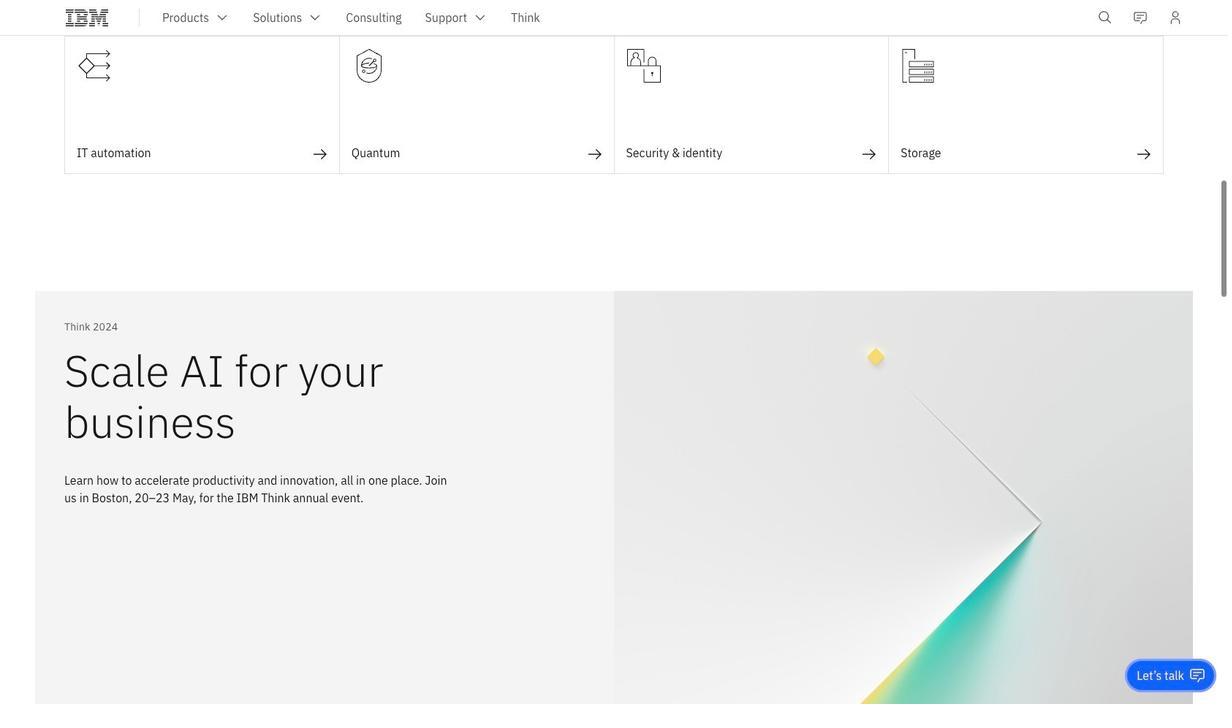Task type: describe. For each thing, give the bounding box(es) containing it.
let's talk element
[[1137, 668, 1185, 684]]



